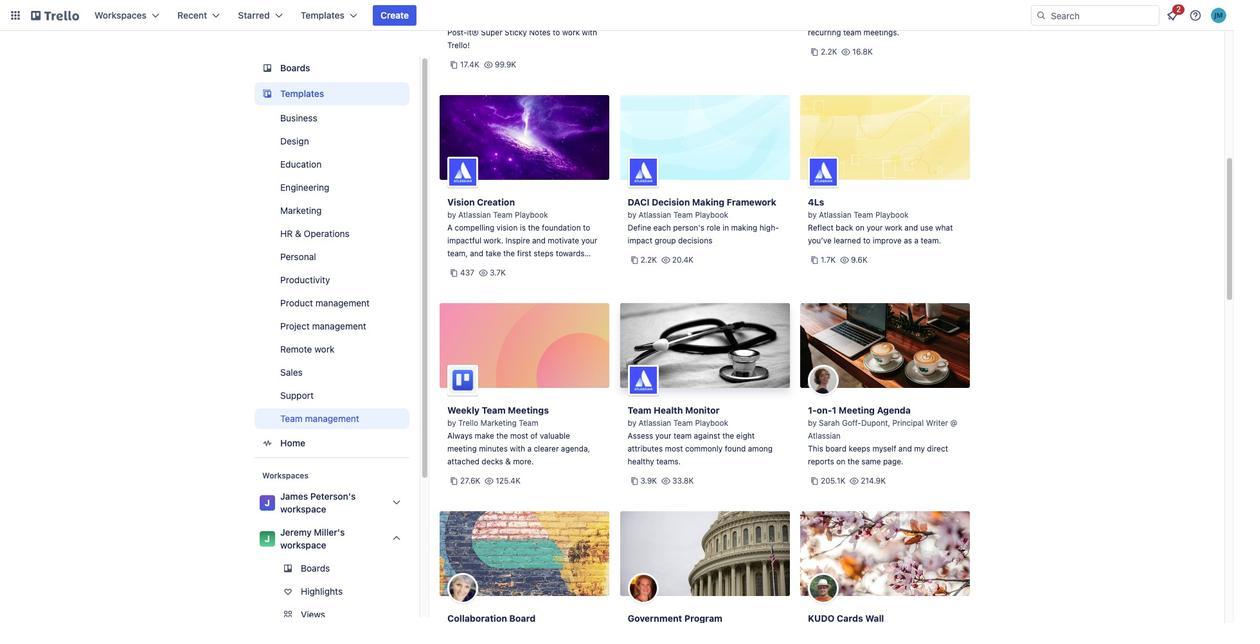 Task type: describe. For each thing, give the bounding box(es) containing it.
to for your
[[553, 28, 560, 37]]

back
[[836, 223, 854, 233]]

remote
[[280, 344, 312, 355]]

template board image
[[260, 86, 275, 102]]

starred
[[238, 10, 270, 21]]

together
[[513, 15, 544, 24]]

super
[[481, 28, 503, 37]]

your inside an ideal framework for collaboratively planning your meeting agenda for recurring team meetings.
[[842, 15, 858, 24]]

collaboratively
[[893, 2, 946, 12]]

meeting inside an ideal framework for collaboratively planning your meeting agenda for recurring team meetings.
[[860, 15, 889, 24]]

boards link for views
[[255, 559, 410, 580]]

decisions
[[679, 236, 713, 246]]

page.
[[884, 457, 904, 467]]

437
[[461, 268, 475, 278]]

board
[[826, 444, 847, 454]]

99.9k
[[495, 60, 517, 69]]

take
[[486, 249, 501, 259]]

on inside 4ls by atlassian team playbook reflect back on your work and use what you've learned to improve as a team.
[[856, 223, 865, 233]]

workspace for james
[[280, 504, 326, 515]]

with inside "vision creation by atlassian team playbook a compelling vision is the foundation to impactful work. inspire and motivate your team, and take the first steps towards achieving your vision with this trello template."
[[526, 262, 541, 271]]

by inside 1-on-1 meeting agenda by sarah goff-dupont, principal writer @ atlassian this board keeps myself and my direct reports on the same page.
[[809, 419, 817, 428]]

most inside team health monitor by atlassian team playbook assess your team against the eight attributes most commonly found among healthy teams.
[[665, 444, 684, 454]]

james peterson's workspace
[[280, 491, 356, 515]]

education
[[280, 159, 322, 170]]

4ls by atlassian team playbook reflect back on your work and use what you've learned to improve as a team.
[[809, 197, 954, 246]]

inspire
[[506, 236, 530, 246]]

1 horizontal spatial for
[[921, 15, 931, 24]]

team inside gather your team together and put those post-itⓡ super sticky notes to work with trello!
[[493, 15, 511, 24]]

forward image
[[407, 608, 423, 623]]

hr
[[280, 228, 293, 239]]

trello!
[[448, 41, 470, 50]]

meeting inside "weekly team meetings by trello marketing team always make the most of valuable meeting minutes with a clearer agenda, attached decks & more."
[[448, 444, 477, 454]]

make
[[475, 432, 494, 441]]

home image
[[260, 436, 275, 452]]

trello inside "vision creation by atlassian team playbook a compelling vision is the foundation to impactful work. inspire and motivate your team, and take the first steps towards achieving your vision with this trello template."
[[559, 262, 579, 271]]

to inside 4ls by atlassian team playbook reflect back on your work and use what you've learned to improve as a team.
[[864, 236, 871, 246]]

5.3k
[[671, 21, 687, 31]]

team inside daci decision making framework by atlassian team playbook define each person's role in making high- impact group decisions
[[674, 210, 693, 220]]

templates inside templates dropdown button
[[301, 10, 345, 21]]

design
[[280, 136, 309, 147]]

first
[[518, 249, 532, 259]]

templates button
[[293, 5, 365, 26]]

engineering
[[280, 182, 330, 193]]

27.6k
[[461, 477, 481, 486]]

marketing inside the marketing link
[[280, 205, 322, 216]]

home
[[280, 438, 306, 449]]

the right is
[[528, 223, 540, 233]]

product management link
[[255, 293, 410, 314]]

use
[[921, 223, 934, 233]]

atlassian team playbook image for 4ls
[[809, 157, 839, 188]]

2.2k for 20.4k
[[641, 255, 657, 265]]

j for jeremy
[[265, 534, 270, 545]]

marketing link
[[255, 201, 410, 221]]

jeremy miller's workspace
[[280, 527, 345, 551]]

0 horizontal spatial work
[[315, 344, 335, 355]]

workspace for jeremy
[[280, 540, 326, 551]]

productivity
[[280, 275, 330, 286]]

team inside an ideal framework for collaboratively planning your meeting agenda for recurring team meetings.
[[844, 28, 862, 37]]

ideal
[[820, 2, 838, 12]]

learned
[[834, 236, 862, 246]]

339
[[641, 21, 656, 31]]

management for project management
[[312, 321, 366, 332]]

the inside team health monitor by atlassian team playbook assess your team against the eight attributes most commonly found among healthy teams.
[[723, 432, 735, 441]]

sticky
[[505, 28, 527, 37]]

valuable
[[540, 432, 570, 441]]

each
[[654, 223, 671, 233]]

atlassian inside 4ls by atlassian team playbook reflect back on your work and use what you've learned to improve as a team.
[[819, 210, 852, 220]]

sarah
[[819, 419, 840, 428]]

support link
[[255, 386, 410, 407]]

framework
[[840, 2, 878, 12]]

improve
[[873, 236, 902, 246]]

notes
[[529, 28, 551, 37]]

your down take
[[484, 262, 501, 271]]

team inside team health monitor by atlassian team playbook assess your team against the eight attributes most commonly found among healthy teams.
[[674, 432, 692, 441]]

of
[[531, 432, 538, 441]]

project management link
[[255, 316, 410, 337]]

agenda
[[892, 15, 918, 24]]

framework
[[727, 197, 777, 208]]

your inside 4ls by atlassian team playbook reflect back on your work and use what you've learned to improve as a team.
[[867, 223, 883, 233]]

what
[[936, 223, 954, 233]]

team inside "vision creation by atlassian team playbook a compelling vision is the foundation to impactful work. inspire and motivate your team, and take the first steps towards achieving your vision with this trello template."
[[493, 210, 513, 220]]

same
[[862, 457, 882, 467]]

team management
[[280, 414, 359, 425]]

team down support
[[280, 414, 303, 425]]

personal link
[[255, 247, 410, 268]]

meetings.
[[864, 28, 900, 37]]

dupont,
[[862, 419, 891, 428]]

eight
[[737, 432, 755, 441]]

work inside 4ls by atlassian team playbook reflect back on your work and use what you've learned to improve as a team.
[[885, 223, 903, 233]]

found
[[725, 444, 746, 454]]

@
[[951, 419, 958, 428]]

& inside "weekly team meetings by trello marketing team always make the most of valuable meeting minutes with a clearer agenda, attached decks & more."
[[506, 457, 511, 467]]

product management
[[280, 298, 370, 309]]

starred button
[[230, 5, 291, 26]]

healthy
[[628, 457, 655, 467]]

recurring
[[809, 28, 842, 37]]

0 horizontal spatial for
[[881, 2, 891, 12]]

j for james
[[265, 498, 270, 509]]

engineering link
[[255, 178, 410, 198]]

achieving
[[448, 262, 482, 271]]

team up make
[[482, 405, 506, 416]]

trello inside "weekly team meetings by trello marketing team always make the most of valuable meeting minutes with a clearer agenda, attached decks & more."
[[459, 419, 479, 428]]

writer
[[927, 419, 949, 428]]

workspaces button
[[87, 5, 167, 26]]

vision
[[448, 197, 475, 208]]

open information menu image
[[1190, 9, 1203, 22]]

jeremy miller (jeremymiller198) image
[[1212, 8, 1227, 23]]

meeting
[[839, 405, 875, 416]]

my
[[915, 444, 926, 454]]

33.8k
[[673, 477, 694, 486]]

define
[[628, 223, 652, 233]]

business
[[280, 113, 318, 123]]

management for team management
[[305, 414, 359, 425]]

foundation
[[542, 223, 581, 233]]

agenda,
[[561, 444, 591, 454]]



Task type: locate. For each thing, give the bounding box(es) containing it.
1 horizontal spatial trello
[[559, 262, 579, 271]]

& right hr
[[295, 228, 302, 239]]

2 boards link from the top
[[255, 559, 410, 580]]

an ideal framework for collaboratively planning your meeting agenda for recurring team meetings.
[[809, 2, 946, 37]]

and inside gather your team together and put those post-itⓡ super sticky notes to work with trello!
[[546, 15, 560, 24]]

1 vertical spatial team
[[844, 28, 862, 37]]

playbook inside daci decision making framework by atlassian team playbook define each person's role in making high- impact group decisions
[[696, 210, 729, 220]]

search image
[[1037, 10, 1047, 21]]

0 vertical spatial templates
[[301, 10, 345, 21]]

team down the health
[[674, 419, 693, 428]]

atlassian team playbook image up vision
[[448, 157, 479, 188]]

1 vertical spatial boards link
[[255, 559, 410, 580]]

work inside gather your team together and put those post-itⓡ super sticky notes to work with trello!
[[563, 28, 580, 37]]

to inside "vision creation by atlassian team playbook a compelling vision is the foundation to impactful work. inspire and motivate your team, and take the first steps towards achieving your vision with this trello template."
[[583, 223, 591, 233]]

1 horizontal spatial workspaces
[[262, 471, 309, 481]]

atlassian team playbook image
[[448, 157, 479, 188], [628, 157, 659, 188], [809, 157, 839, 188], [628, 365, 659, 396]]

back to home image
[[31, 5, 79, 26]]

atlassian team playbook image up the health
[[628, 365, 659, 396]]

playbook up improve
[[876, 210, 909, 220]]

and left take
[[470, 249, 484, 259]]

0 vertical spatial most
[[511, 432, 529, 441]]

by inside daci decision making framework by atlassian team playbook define each person's role in making high- impact group decisions
[[628, 210, 637, 220]]

team up learned
[[854, 210, 874, 220]]

0 vertical spatial team
[[493, 15, 511, 24]]

atlassian up compelling
[[459, 210, 491, 220]]

0 vertical spatial boards link
[[255, 57, 410, 80]]

0 vertical spatial workspaces
[[95, 10, 147, 21]]

0 vertical spatial &
[[295, 228, 302, 239]]

team down meetings
[[519, 419, 539, 428]]

on right back
[[856, 223, 865, 233]]

most
[[511, 432, 529, 441], [665, 444, 684, 454]]

1-on-1 meeting agenda by sarah goff-dupont, principal writer @ atlassian this board keeps myself and my direct reports on the same page.
[[809, 405, 958, 467]]

0 vertical spatial vision
[[497, 223, 518, 233]]

management for product management
[[316, 298, 370, 309]]

team
[[493, 15, 511, 24], [844, 28, 862, 37], [674, 432, 692, 441]]

atlassian team playbook image up daci
[[628, 157, 659, 188]]

1 vertical spatial management
[[312, 321, 366, 332]]

0 vertical spatial a
[[915, 236, 919, 246]]

marketing up make
[[481, 419, 517, 428]]

boards link for home
[[255, 57, 410, 80]]

a inside 4ls by atlassian team playbook reflect back on your work and use what you've learned to improve as a team.
[[915, 236, 919, 246]]

atlassian team playbook image for team
[[628, 365, 659, 396]]

productivity link
[[255, 270, 410, 291]]

commonly
[[686, 444, 723, 454]]

3.7k
[[490, 268, 506, 278]]

among
[[748, 444, 773, 454]]

to right notes
[[553, 28, 560, 37]]

playbook up against
[[696, 419, 729, 428]]

1 vertical spatial j
[[265, 534, 270, 545]]

by inside "weekly team meetings by trello marketing team always make the most of valuable meeting minutes with a clearer agenda, attached decks & more."
[[448, 419, 456, 428]]

20.4k
[[673, 255, 694, 265]]

by inside 4ls by atlassian team playbook reflect back on your work and use what you've learned to improve as a team.
[[809, 210, 817, 220]]

to for creation
[[583, 223, 591, 233]]

planning
[[809, 15, 840, 24]]

2 vertical spatial management
[[305, 414, 359, 425]]

0 vertical spatial trello
[[559, 262, 579, 271]]

templates right starred dropdown button
[[301, 10, 345, 21]]

project management
[[280, 321, 366, 332]]

0 vertical spatial work
[[563, 28, 580, 37]]

most inside "weekly team meetings by trello marketing team always make the most of valuable meeting minutes with a clearer agenda, attached decks & more."
[[511, 432, 529, 441]]

recent button
[[170, 5, 228, 26]]

put
[[562, 15, 574, 24]]

the inside 1-on-1 meeting agenda by sarah goff-dupont, principal writer @ atlassian this board keeps myself and my direct reports on the same page.
[[848, 457, 860, 467]]

atlassian team playbook image for daci
[[628, 157, 659, 188]]

peterson's
[[311, 491, 356, 502]]

management inside "link"
[[312, 321, 366, 332]]

business link
[[255, 108, 410, 129]]

your up improve
[[867, 223, 883, 233]]

0 vertical spatial 2.2k
[[821, 47, 838, 57]]

attributes
[[628, 444, 663, 454]]

1 vertical spatial to
[[583, 223, 591, 233]]

1 vertical spatial meeting
[[448, 444, 477, 454]]

1 horizontal spatial &
[[506, 457, 511, 467]]

2 vertical spatial with
[[510, 444, 526, 454]]

1 vertical spatial on
[[837, 457, 846, 467]]

0 vertical spatial j
[[265, 498, 270, 509]]

to inside gather your team together and put those post-itⓡ super sticky notes to work with trello!
[[553, 28, 560, 37]]

most up teams.
[[665, 444, 684, 454]]

management down "product management" link
[[312, 321, 366, 332]]

0 horizontal spatial team
[[493, 15, 511, 24]]

9.6k
[[852, 255, 868, 265]]

atlassian inside daci decision making framework by atlassian team playbook define each person's role in making high- impact group decisions
[[639, 210, 672, 220]]

0 vertical spatial marketing
[[280, 205, 322, 216]]

1 horizontal spatial meeting
[[860, 15, 889, 24]]

atlassian inside 1-on-1 meeting agenda by sarah goff-dupont, principal writer @ atlassian this board keeps myself and my direct reports on the same page.
[[809, 432, 841, 441]]

2 j from the top
[[265, 534, 270, 545]]

on inside 1-on-1 meeting agenda by sarah goff-dupont, principal writer @ atlassian this board keeps myself and my direct reports on the same page.
[[837, 457, 846, 467]]

minutes
[[479, 444, 508, 454]]

1 vertical spatial a
[[528, 444, 532, 454]]

work down put on the top left of page
[[563, 28, 580, 37]]

0 horizontal spatial on
[[837, 457, 846, 467]]

1 horizontal spatial work
[[563, 28, 580, 37]]

1 vertical spatial boards
[[301, 563, 330, 574]]

atlassian up back
[[819, 210, 852, 220]]

this
[[809, 444, 824, 454]]

making
[[732, 223, 758, 233]]

diane b. image
[[448, 574, 479, 605]]

the left first
[[504, 249, 515, 259]]

and left put on the top left of page
[[546, 15, 560, 24]]

workspace inside the james peterson's workspace
[[280, 504, 326, 515]]

team management link
[[255, 409, 410, 430]]

1 vertical spatial &
[[506, 457, 511, 467]]

work up improve
[[885, 223, 903, 233]]

team down creation
[[493, 210, 513, 220]]

and
[[546, 15, 560, 24], [905, 223, 919, 233], [532, 236, 546, 246], [470, 249, 484, 259], [899, 444, 913, 454]]

group
[[655, 236, 676, 246]]

0 vertical spatial management
[[316, 298, 370, 309]]

1 vertical spatial most
[[665, 444, 684, 454]]

marketing inside "weekly team meetings by trello marketing team always make the most of valuable meeting minutes with a clearer agenda, attached decks & more."
[[481, 419, 517, 428]]

boards right board icon
[[280, 62, 310, 73]]

1 vertical spatial marketing
[[481, 419, 517, 428]]

management down productivity link
[[316, 298, 370, 309]]

your up itⓡ
[[475, 15, 491, 24]]

monitor
[[686, 405, 720, 416]]

myself
[[873, 444, 897, 454]]

against
[[694, 432, 721, 441]]

trello down towards
[[559, 262, 579, 271]]

by up assess
[[628, 419, 637, 428]]

1 vertical spatial workspaces
[[262, 471, 309, 481]]

1 j from the top
[[265, 498, 270, 509]]

templates inside templates link
[[280, 88, 324, 99]]

2 horizontal spatial to
[[864, 236, 871, 246]]

on down the board at the right bottom of the page
[[837, 457, 846, 467]]

playbook inside 4ls by atlassian team playbook reflect back on your work and use what you've learned to improve as a team.
[[876, 210, 909, 220]]

create
[[381, 10, 409, 21]]

and up "as" on the right top of the page
[[905, 223, 919, 233]]

meetings
[[508, 405, 549, 416]]

towards
[[556, 249, 585, 259]]

clearer
[[534, 444, 559, 454]]

miller's
[[314, 527, 345, 538]]

a down "of"
[[528, 444, 532, 454]]

amy campbell, project manager @ government business results, llc image
[[628, 574, 659, 605]]

an
[[809, 2, 818, 12]]

boards link up templates link
[[255, 57, 410, 80]]

the down keeps
[[848, 457, 860, 467]]

with down first
[[526, 262, 541, 271]]

a
[[915, 236, 919, 246], [528, 444, 532, 454]]

marketing down engineering
[[280, 205, 322, 216]]

playbook inside "vision creation by atlassian team playbook a compelling vision is the foundation to impactful work. inspire and motivate your team, and take the first steps towards achieving your vision with this trello template."
[[515, 210, 548, 220]]

evgeniy stepchenko, team lead @ setronica image
[[809, 574, 839, 605]]

1 vertical spatial with
[[526, 262, 541, 271]]

0 horizontal spatial workspaces
[[95, 10, 147, 21]]

daci decision making framework by atlassian team playbook define each person's role in making high- impact group decisions
[[628, 197, 779, 246]]

and inside 4ls by atlassian team playbook reflect back on your work and use what you've learned to improve as a team.
[[905, 223, 919, 233]]

team left against
[[674, 432, 692, 441]]

0 vertical spatial to
[[553, 28, 560, 37]]

work down project management
[[315, 344, 335, 355]]

0 vertical spatial meeting
[[860, 15, 889, 24]]

playbook up role
[[696, 210, 729, 220]]

2 notifications image
[[1165, 8, 1181, 23]]

always
[[448, 432, 473, 441]]

those
[[576, 15, 597, 24]]

boards up highlights
[[301, 563, 330, 574]]

and up steps
[[532, 236, 546, 246]]

meeting up meetings.
[[860, 15, 889, 24]]

to right foundation
[[583, 223, 591, 233]]

high-
[[760, 223, 779, 233]]

team up the 'super'
[[493, 15, 511, 24]]

0 horizontal spatial a
[[528, 444, 532, 454]]

gather
[[448, 15, 472, 24]]

remote work link
[[255, 340, 410, 360]]

2.2k down the recurring
[[821, 47, 838, 57]]

boards for home
[[280, 62, 310, 73]]

0 vertical spatial boards
[[280, 62, 310, 73]]

2 vertical spatial team
[[674, 432, 692, 441]]

by inside team health monitor by atlassian team playbook assess your team against the eight attributes most commonly found among healthy teams.
[[628, 419, 637, 428]]

& left more.
[[506, 457, 511, 467]]

atlassian team playbook image up 4ls
[[809, 157, 839, 188]]

2.2k down "impact"
[[641, 255, 657, 265]]

1 horizontal spatial team
[[674, 432, 692, 441]]

hr & operations
[[280, 228, 350, 239]]

for
[[881, 2, 891, 12], [921, 15, 931, 24]]

0 vertical spatial with
[[582, 28, 598, 37]]

your up towards
[[582, 236, 598, 246]]

assess
[[628, 432, 654, 441]]

by down daci
[[628, 210, 637, 220]]

1 horizontal spatial a
[[915, 236, 919, 246]]

a inside "weekly team meetings by trello marketing team always make the most of valuable meeting minutes with a clearer agenda, attached decks & more."
[[528, 444, 532, 454]]

highlights link
[[255, 582, 410, 603]]

j left james
[[265, 498, 270, 509]]

template.
[[448, 275, 482, 284]]

as
[[904, 236, 913, 246]]

keeps
[[849, 444, 871, 454]]

1 vertical spatial for
[[921, 15, 931, 24]]

1-
[[809, 405, 817, 416]]

impact
[[628, 236, 653, 246]]

boards
[[280, 62, 310, 73], [301, 563, 330, 574]]

for up meetings.
[[881, 2, 891, 12]]

by down 1-
[[809, 419, 817, 428]]

home link
[[255, 432, 410, 455]]

team up person's
[[674, 210, 693, 220]]

itⓡ
[[467, 28, 479, 37]]

&
[[295, 228, 302, 239], [506, 457, 511, 467]]

highlights
[[301, 587, 343, 598]]

1 boards link from the top
[[255, 57, 410, 80]]

workspace down jeremy
[[280, 540, 326, 551]]

by down 4ls
[[809, 210, 817, 220]]

2 horizontal spatial team
[[844, 28, 862, 37]]

for down collaboratively
[[921, 15, 931, 24]]

0 horizontal spatial to
[[553, 28, 560, 37]]

0 horizontal spatial most
[[511, 432, 529, 441]]

health
[[654, 405, 683, 416]]

vision
[[497, 223, 518, 233], [503, 262, 524, 271]]

workspace inside jeremy miller's workspace
[[280, 540, 326, 551]]

2 workspace from the top
[[280, 540, 326, 551]]

atlassian inside "vision creation by atlassian team playbook a compelling vision is the foundation to impactful work. inspire and motivate your team, and take the first steps towards achieving your vision with this trello template."
[[459, 210, 491, 220]]

2.2k for 16.8k
[[821, 47, 838, 57]]

0 horizontal spatial 2.2k
[[641, 255, 657, 265]]

the inside "weekly team meetings by trello marketing team always make the most of valuable meeting minutes with a clearer agenda, attached decks & more."
[[497, 432, 508, 441]]

workspace
[[280, 504, 326, 515], [280, 540, 326, 551]]

creation
[[477, 197, 515, 208]]

1 horizontal spatial on
[[856, 223, 865, 233]]

atlassian up each at the top of the page
[[639, 210, 672, 220]]

goff-
[[843, 419, 862, 428]]

1 vertical spatial templates
[[280, 88, 324, 99]]

and inside 1-on-1 meeting agenda by sarah goff-dupont, principal writer @ atlassian this board keeps myself and my direct reports on the same page.
[[899, 444, 913, 454]]

atlassian down the health
[[639, 419, 672, 428]]

to right learned
[[864, 236, 871, 246]]

0 horizontal spatial trello
[[459, 419, 479, 428]]

atlassian down sarah on the bottom of the page
[[809, 432, 841, 441]]

2 vertical spatial to
[[864, 236, 871, 246]]

team up assess
[[628, 405, 652, 416]]

1 vertical spatial vision
[[503, 262, 524, 271]]

person's
[[674, 223, 705, 233]]

workspace down james
[[280, 504, 326, 515]]

atlassian
[[459, 210, 491, 220], [639, 210, 672, 220], [819, 210, 852, 220], [639, 419, 672, 428], [809, 432, 841, 441]]

a right "as" on the right top of the page
[[915, 236, 919, 246]]

boards link up highlights link
[[255, 559, 410, 580]]

work.
[[484, 236, 504, 246]]

with inside "weekly team meetings by trello marketing team always make the most of valuable meeting minutes with a clearer agenda, attached decks & more."
[[510, 444, 526, 454]]

sales
[[280, 367, 303, 378]]

1 vertical spatial workspace
[[280, 540, 326, 551]]

0 horizontal spatial &
[[295, 228, 302, 239]]

vision left is
[[497, 223, 518, 233]]

1 vertical spatial trello
[[459, 419, 479, 428]]

principal
[[893, 419, 924, 428]]

atlassian team playbook image for vision
[[448, 157, 479, 188]]

0 vertical spatial for
[[881, 2, 891, 12]]

meeting up attached
[[448, 444, 477, 454]]

and left 'my' on the bottom of page
[[899, 444, 913, 454]]

playbook up is
[[515, 210, 548, 220]]

management down support link
[[305, 414, 359, 425]]

primary element
[[0, 0, 1235, 31]]

your inside team health monitor by atlassian team playbook assess your team against the eight attributes most commonly found among healthy teams.
[[656, 432, 672, 441]]

with inside gather your team together and put those post-itⓡ super sticky notes to work with trello!
[[582, 28, 598, 37]]

on-
[[817, 405, 833, 416]]

impactful
[[448, 236, 482, 246]]

0 horizontal spatial marketing
[[280, 205, 322, 216]]

by inside "vision creation by atlassian team playbook a compelling vision is the foundation to impactful work. inspire and motivate your team, and take the first steps towards achieving your vision with this trello template."
[[448, 210, 456, 220]]

your inside gather your team together and put those post-itⓡ super sticky notes to work with trello!
[[475, 15, 491, 24]]

2 horizontal spatial work
[[885, 223, 903, 233]]

1 vertical spatial work
[[885, 223, 903, 233]]

with up more.
[[510, 444, 526, 454]]

weekly
[[448, 405, 480, 416]]

1
[[833, 405, 837, 416]]

sarah goff-dupont, principal writer @ atlassian image
[[809, 365, 839, 396]]

vision down first
[[503, 262, 524, 271]]

0 vertical spatial on
[[856, 223, 865, 233]]

1 horizontal spatial 2.2k
[[821, 47, 838, 57]]

by up always
[[448, 419, 456, 428]]

0 vertical spatial workspace
[[280, 504, 326, 515]]

playbook inside team health monitor by atlassian team playbook assess your team against the eight attributes most commonly found among healthy teams.
[[696, 419, 729, 428]]

with down those
[[582, 28, 598, 37]]

j left jeremy
[[265, 534, 270, 545]]

1 horizontal spatial marketing
[[481, 419, 517, 428]]

teams.
[[657, 457, 681, 467]]

workspaces inside "popup button"
[[95, 10, 147, 21]]

recent
[[178, 10, 207, 21]]

team
[[493, 210, 513, 220], [674, 210, 693, 220], [854, 210, 874, 220], [482, 405, 506, 416], [628, 405, 652, 416], [280, 414, 303, 425], [519, 419, 539, 428], [674, 419, 693, 428]]

1 vertical spatial 2.2k
[[641, 255, 657, 265]]

your down framework
[[842, 15, 858, 24]]

17.4k
[[461, 60, 480, 69]]

this
[[543, 262, 557, 271]]

most left "of"
[[511, 432, 529, 441]]

boards for views
[[301, 563, 330, 574]]

1 horizontal spatial to
[[583, 223, 591, 233]]

1 horizontal spatial most
[[665, 444, 684, 454]]

1 workspace from the top
[[280, 504, 326, 515]]

2 vertical spatial work
[[315, 344, 335, 355]]

board image
[[260, 60, 275, 76]]

by up a at left
[[448, 210, 456, 220]]

atlassian inside team health monitor by atlassian team playbook assess your team against the eight attributes most commonly found among healthy teams.
[[639, 419, 672, 428]]

the up minutes
[[497, 432, 508, 441]]

the up found
[[723, 432, 735, 441]]

team up 16.8k
[[844, 28, 862, 37]]

125.4k
[[496, 477, 521, 486]]

trello down weekly
[[459, 419, 479, 428]]

templates up business
[[280, 88, 324, 99]]

0 horizontal spatial meeting
[[448, 444, 477, 454]]

team inside 4ls by atlassian team playbook reflect back on your work and use what you've learned to improve as a team.
[[854, 210, 874, 220]]

remote work
[[280, 344, 335, 355]]

support
[[280, 390, 314, 401]]

post-
[[448, 28, 467, 37]]

Search field
[[1047, 6, 1160, 25]]

your up attributes
[[656, 432, 672, 441]]

trello marketing team image
[[448, 365, 479, 396]]



Task type: vqa. For each thing, say whether or not it's contained in the screenshot.
views link
yes



